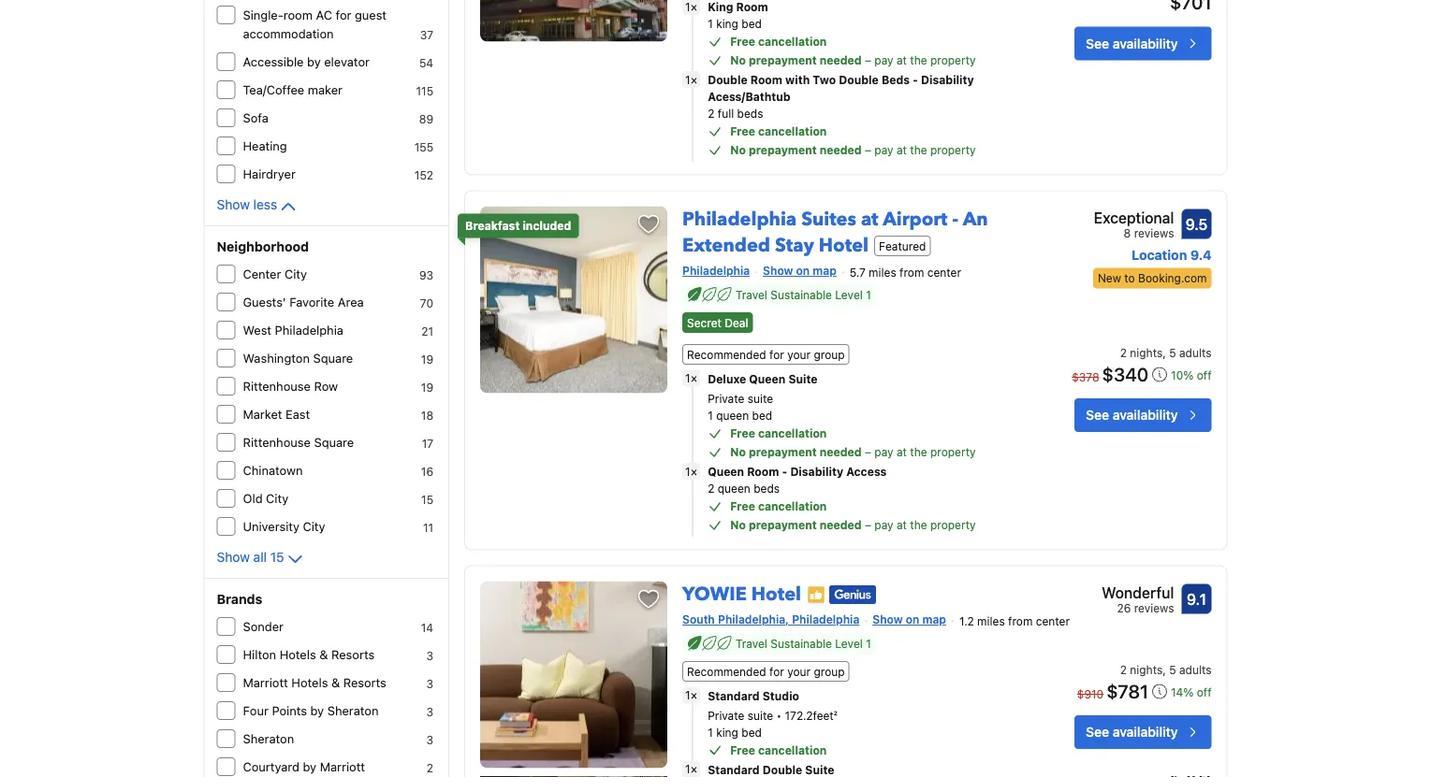 Task type: describe. For each thing, give the bounding box(es) containing it.
by for elevator
[[307, 55, 321, 69]]

west philadelphia
[[243, 323, 343, 337]]

17
[[422, 437, 433, 450]]

1 × for queen room - disability access
[[685, 465, 697, 478]]

property for king room
[[930, 54, 976, 67]]

3 free cancellation from the top
[[730, 427, 827, 440]]

tea/coffee maker
[[243, 83, 343, 97]]

square for washington square
[[313, 351, 353, 365]]

2 vertical spatial -
[[782, 466, 787, 479]]

property for queen room - disability access
[[930, 519, 976, 532]]

6 × from the top
[[690, 763, 697, 776]]

market
[[243, 408, 282, 422]]

philadelphia suites at airport - an extended stay hotel image
[[480, 206, 667, 394]]

show all 15
[[217, 550, 284, 565]]

see for $781
[[1086, 725, 1109, 740]]

courtyard by marriott
[[243, 760, 365, 774]]

ac
[[316, 8, 332, 22]]

yowie
[[682, 582, 747, 607]]

beds for 2 queen beds
[[754, 482, 780, 496]]

show all 15 button
[[217, 548, 307, 571]]

king
[[708, 0, 733, 14]]

travel for yowie
[[736, 637, 767, 650]]

off for $340
[[1197, 369, 1212, 382]]

prepayment for 2 queen beds
[[749, 519, 817, 532]]

guests'
[[243, 295, 286, 309]]

hilton
[[243, 648, 276, 662]]

1 availability from the top
[[1113, 36, 1178, 51]]

double room with two double beds - disability acess/bathtub
[[708, 73, 974, 103]]

cancellation for 1 king bed
[[758, 35, 827, 48]]

1 see from the top
[[1086, 36, 1109, 51]]

19 for rittenhouse row
[[421, 381, 433, 394]]

accessible
[[243, 55, 304, 69]]

king inside "private suite • 172.2feet² 1 king bed"
[[716, 726, 738, 740]]

14% off
[[1171, 686, 1212, 699]]

beds
[[882, 73, 910, 87]]

east
[[285, 408, 310, 422]]

no for king
[[730, 54, 746, 67]]

breakfast included
[[465, 219, 571, 233]]

philadelphia inside the philadelphia suites at airport - an extended stay hotel
[[682, 206, 797, 232]]

recommended for $340
[[687, 348, 766, 361]]

14
[[421, 621, 433, 635]]

1 vertical spatial queen
[[718, 482, 750, 496]]

26
[[1117, 602, 1131, 615]]

market east
[[243, 408, 310, 422]]

wonderful element
[[1102, 582, 1174, 604]]

less
[[253, 197, 277, 212]]

standard double suite link
[[708, 762, 1010, 778]]

show down stay
[[763, 264, 793, 278]]

3 no from the top
[[730, 446, 746, 459]]

king room link
[[708, 0, 1010, 15]]

1 king from the top
[[716, 17, 738, 30]]

3 free from the top
[[730, 427, 755, 440]]

marriott hotels & resorts
[[243, 676, 386, 690]]

1 vertical spatial by
[[310, 704, 324, 718]]

brands
[[217, 592, 262, 607]]

chinatown
[[243, 464, 303, 478]]

philadelphia down this property is part of our preferred partner program. it's committed to providing excellent service and good value. it'll pay us a higher commission if you make a booking. image
[[792, 613, 859, 627]]

nights for $340
[[1130, 346, 1163, 360]]

1 horizontal spatial double
[[763, 764, 802, 777]]

for for $340
[[769, 348, 784, 361]]

5.7
[[850, 266, 865, 279]]

your for $340
[[787, 348, 811, 361]]

– for 2 queen beds
[[865, 519, 871, 532]]

off for $781
[[1197, 686, 1212, 699]]

city for old city
[[266, 492, 288, 506]]

rittenhouse row
[[243, 380, 338, 394]]

square for rittenhouse square
[[314, 436, 354, 450]]

5 free from the top
[[730, 744, 755, 757]]

free cancellation for 2 full beds
[[730, 125, 827, 138]]

studio
[[763, 690, 799, 703]]

54
[[419, 56, 433, 69]]

× for king room
[[690, 0, 697, 13]]

× for standard studio
[[690, 689, 697, 702]]

hilton hotels & resorts
[[243, 648, 375, 662]]

philadelphia suites at airport - an extended stay hotel
[[682, 206, 988, 258]]

for for $781
[[769, 665, 784, 678]]

this property is part of our preferred partner program. it's committed to providing excellent service and good value. it'll pay us a higher commission if you make a booking. image
[[807, 586, 826, 605]]

155
[[414, 140, 433, 153]]

guest
[[355, 8, 387, 22]]

free for king
[[730, 35, 755, 48]]

1 see availability from the top
[[1086, 36, 1178, 51]]

acess/bathtub
[[708, 90, 791, 103]]

disability inside double room with two double beds - disability acess/bathtub
[[921, 73, 974, 87]]

for inside the single-room ac for guest accommodation
[[336, 8, 351, 22]]

private suite 1 queen bed
[[708, 393, 773, 423]]

2 nights , 5 adults for $340
[[1120, 346, 1212, 360]]

70
[[420, 297, 433, 310]]

0 vertical spatial sheraton
[[327, 704, 379, 718]]

room
[[283, 8, 313, 22]]

exceptional
[[1094, 209, 1174, 226]]

miles for hotel
[[977, 615, 1005, 628]]

5.7 miles from center
[[850, 266, 961, 279]]

, for $781
[[1163, 663, 1166, 677]]

standard for standard double suite
[[708, 764, 760, 777]]

an
[[963, 206, 988, 232]]

see availability for $781
[[1086, 725, 1178, 740]]

extended
[[682, 233, 770, 258]]

suite for $340
[[748, 393, 773, 406]]

× for queen room - disability access
[[690, 465, 697, 478]]

– for 1 king bed
[[865, 54, 871, 67]]

area
[[338, 295, 364, 309]]

show inside 'dropdown button'
[[217, 550, 250, 565]]

standard studio
[[708, 690, 799, 703]]

free for full
[[730, 125, 755, 138]]

hotel inside the philadelphia suites at airport - an extended stay hotel
[[819, 233, 869, 258]]

1.2 miles from center
[[959, 615, 1070, 628]]

availability for $340
[[1113, 408, 1178, 423]]

maker
[[308, 83, 343, 97]]

1 vertical spatial marriott
[[320, 760, 365, 774]]

two
[[813, 73, 836, 87]]

four
[[243, 704, 268, 718]]

deluxe queen suite link
[[708, 371, 1010, 388]]

21
[[421, 325, 433, 338]]

2 nights , 5 adults for $781
[[1120, 663, 1212, 677]]

show on map for suites
[[763, 264, 837, 278]]

heating
[[243, 139, 287, 153]]

0 horizontal spatial sheraton
[[243, 732, 294, 746]]

see availability link for $340
[[1075, 399, 1212, 433]]

courtyard
[[243, 760, 299, 774]]

1.2
[[959, 615, 974, 628]]

from for hotel
[[1008, 615, 1033, 628]]

double room with two double beds - disability acess/bathtub link
[[708, 72, 1010, 105]]

3 for hilton hotels & resorts
[[426, 650, 433, 663]]

9.5
[[1186, 215, 1208, 233]]

172.2feet²
[[785, 710, 837, 723]]

0 horizontal spatial marriott
[[243, 676, 288, 690]]

deluxe
[[708, 373, 746, 386]]

3 cancellation from the top
[[758, 427, 827, 440]]

11
[[423, 521, 433, 534]]

university
[[243, 520, 299, 534]]

3 for sheraton
[[426, 734, 433, 747]]

guests' favorite area
[[243, 295, 364, 309]]

152
[[414, 168, 433, 182]]

1 × for king room
[[685, 0, 697, 13]]

four points by sheraton
[[243, 704, 379, 718]]

0 vertical spatial bed
[[742, 17, 762, 30]]

suite for $781
[[748, 710, 773, 723]]

the for queen room - disability access
[[910, 519, 927, 532]]

elevator
[[324, 55, 370, 69]]

the for king room
[[910, 54, 927, 67]]

pay for deluxe queen suite
[[874, 446, 893, 459]]

row
[[314, 380, 338, 394]]

wonderful
[[1102, 584, 1174, 602]]

at inside the philadelphia suites at airport - an extended stay hotel
[[861, 206, 878, 232]]

3 for marriott hotels & resorts
[[426, 678, 433, 691]]

2 queen beds
[[708, 482, 780, 496]]

recommended for your group for $781
[[687, 665, 845, 678]]

& for hilton
[[319, 648, 328, 662]]

5 for $781
[[1169, 663, 1176, 677]]

0 horizontal spatial disability
[[790, 466, 843, 479]]

property for double room with two double beds - disability acess/bathtub
[[930, 144, 976, 157]]

5 for $340
[[1169, 346, 1176, 360]]

3 no prepayment needed – pay at the property from the top
[[730, 446, 976, 459]]

2 horizontal spatial double
[[839, 73, 879, 87]]

old city
[[243, 492, 288, 506]]

deal
[[725, 316, 748, 330]]

at for king room
[[897, 54, 907, 67]]

adults for $340
[[1179, 346, 1212, 360]]

private for $340
[[708, 393, 744, 406]]



Task type: vqa. For each thing, say whether or not it's contained in the screenshot.
3rd – from the bottom of the page
yes



Task type: locate. For each thing, give the bounding box(es) containing it.
queen up 2 queen beds
[[708, 466, 744, 479]]

needed down queen room - disability access link
[[820, 519, 862, 532]]

0 vertical spatial sustainable
[[771, 288, 832, 301]]

& up four points by sheraton
[[331, 676, 340, 690]]

philadelphia up extended
[[682, 206, 797, 232]]

18
[[421, 409, 433, 422]]

philadelphia down favorite
[[275, 323, 343, 337]]

0 vertical spatial map
[[813, 264, 837, 278]]

1 vertical spatial disability
[[790, 466, 843, 479]]

reviews inside wonderful 26 reviews
[[1134, 602, 1174, 615]]

philadelphia suites at airport - an extended stay hotel link
[[682, 199, 988, 258]]

0 vertical spatial miles
[[869, 266, 896, 279]]

2 , from the top
[[1163, 663, 1166, 677]]

1 recommended from the top
[[687, 348, 766, 361]]

no prepayment needed – pay at the property up queen room - disability access link
[[730, 446, 976, 459]]

travel for philadelphia
[[736, 288, 767, 301]]

for up deluxe queen suite
[[769, 348, 784, 361]]

0 vertical spatial show on map
[[763, 264, 837, 278]]

2 2 nights , 5 adults from the top
[[1120, 663, 1212, 677]]

rittenhouse for rittenhouse row
[[243, 380, 311, 394]]

15 inside 'dropdown button'
[[270, 550, 284, 565]]

disability left access
[[790, 466, 843, 479]]

free cancellation up with
[[730, 35, 827, 48]]

3 see availability from the top
[[1086, 725, 1178, 740]]

adults up 14% off
[[1179, 663, 1212, 677]]

1 level from the top
[[835, 288, 863, 301]]

standard for standard studio
[[708, 690, 760, 703]]

beds down queen room - disability access
[[754, 482, 780, 496]]

with
[[785, 73, 810, 87]]

– up access
[[865, 446, 871, 459]]

2 vertical spatial for
[[769, 665, 784, 678]]

0 vertical spatial nights
[[1130, 346, 1163, 360]]

2
[[708, 107, 715, 120], [1120, 346, 1127, 360], [708, 482, 715, 496], [1120, 663, 1127, 677], [427, 762, 433, 775]]

0 vertical spatial hotels
[[280, 648, 316, 662]]

1 vertical spatial square
[[314, 436, 354, 450]]

$910
[[1077, 688, 1104, 701]]

the for deluxe queen suite
[[910, 446, 927, 459]]

× for deluxe queen suite
[[690, 372, 697, 385]]

1 horizontal spatial marriott
[[320, 760, 365, 774]]

double right two
[[839, 73, 879, 87]]

1 no prepayment needed – pay at the property from the top
[[730, 54, 976, 67]]

1 vertical spatial nights
[[1130, 663, 1163, 677]]

on
[[796, 264, 810, 278], [906, 613, 919, 627]]

miles right 1.2
[[977, 615, 1005, 628]]

0 vertical spatial 2 nights , 5 adults
[[1120, 346, 1212, 360]]

points
[[272, 704, 307, 718]]

show on map down stay
[[763, 264, 837, 278]]

rittenhouse
[[243, 380, 311, 394], [243, 436, 311, 450]]

pay up beds on the right of the page
[[874, 54, 893, 67]]

2 vertical spatial see availability link
[[1075, 716, 1212, 750]]

0 vertical spatial recommended
[[687, 348, 766, 361]]

3 see from the top
[[1086, 725, 1109, 740]]

prepayment down 2 queen beds
[[749, 519, 817, 532]]

1 horizontal spatial on
[[906, 613, 919, 627]]

1 pay from the top
[[874, 54, 893, 67]]

0 vertical spatial queen
[[749, 373, 786, 386]]

6 1 × from the top
[[685, 763, 697, 776]]

the up queen room - disability access link
[[910, 446, 927, 459]]

10%
[[1171, 369, 1194, 382]]

washington
[[243, 351, 310, 365]]

10% off
[[1171, 369, 1212, 382]]

at down queen room - disability access link
[[897, 519, 907, 532]]

3 – from the top
[[865, 446, 871, 459]]

2 recommended from the top
[[687, 665, 766, 678]]

full
[[718, 107, 734, 120]]

sheraton
[[327, 704, 379, 718], [243, 732, 294, 746]]

free for queen
[[730, 500, 755, 513]]

2 suite from the top
[[748, 710, 773, 723]]

1 vertical spatial your
[[787, 665, 811, 678]]

0 vertical spatial resorts
[[331, 648, 375, 662]]

1 2 nights , 5 adults from the top
[[1120, 346, 1212, 360]]

4 3 from the top
[[426, 734, 433, 747]]

4 the from the top
[[910, 519, 927, 532]]

free
[[730, 35, 755, 48], [730, 125, 755, 138], [730, 427, 755, 440], [730, 500, 755, 513], [730, 744, 755, 757]]

genius discounts available at this property. image
[[829, 586, 876, 605], [829, 586, 876, 605]]

1 vertical spatial see
[[1086, 408, 1109, 423]]

suite inside the deluxe queen suite link
[[788, 373, 818, 386]]

0 horizontal spatial map
[[813, 264, 837, 278]]

1 vertical spatial resorts
[[343, 676, 386, 690]]

group
[[814, 348, 845, 361], [814, 665, 845, 678]]

sustainable for suites
[[771, 288, 832, 301]]

no prepayment needed – pay at the property for 2 full beds
[[730, 144, 976, 157]]

sustainable down stay
[[771, 288, 832, 301]]

king down standard studio on the bottom of page
[[716, 726, 738, 740]]

5 cancellation from the top
[[758, 744, 827, 757]]

private down deluxe
[[708, 393, 744, 406]]

2 19 from the top
[[421, 381, 433, 394]]

0 horizontal spatial show on map
[[763, 264, 837, 278]]

philadelphia down extended
[[682, 264, 750, 278]]

1 inside private suite 1 queen bed
[[708, 409, 713, 423]]

cancellation up with
[[758, 35, 827, 48]]

group for $340
[[814, 348, 845, 361]]

no for full
[[730, 144, 746, 157]]

exceptional 8 reviews
[[1094, 209, 1174, 240]]

beds down acess/bathtub
[[737, 107, 763, 120]]

yowie hotel image
[[480, 582, 667, 769]]

center down airport
[[927, 266, 961, 279]]

location 9.4 new to booking.com
[[1098, 247, 1212, 285]]

single-room ac for guest accommodation
[[243, 8, 387, 41]]

suite down 172.2feet² at the right of the page
[[805, 764, 834, 777]]

1 horizontal spatial &
[[331, 676, 340, 690]]

for right the ac
[[336, 8, 351, 22]]

recommended for your group for $340
[[687, 348, 845, 361]]

your for $781
[[787, 665, 811, 678]]

reviews for wonderful
[[1134, 602, 1174, 615]]

– down double room with two double beds - disability acess/bathtub link
[[865, 144, 871, 157]]

private suite • 172.2feet² 1 king bed
[[708, 710, 837, 740]]

resorts for hilton hotels & resorts
[[331, 648, 375, 662]]

the down queen room - disability access link
[[910, 519, 927, 532]]

0 vertical spatial travel sustainable level 1
[[736, 288, 871, 301]]

& for marriott
[[331, 676, 340, 690]]

resorts
[[331, 648, 375, 662], [343, 676, 386, 690]]

0 horizontal spatial on
[[796, 264, 810, 278]]

exceptional element
[[1093, 206, 1174, 229]]

3 property from the top
[[930, 446, 976, 459]]

by for marriott
[[303, 760, 316, 774]]

scored 9.1 element
[[1182, 584, 1212, 614]]

south
[[682, 613, 715, 627]]

2 vertical spatial see
[[1086, 725, 1109, 740]]

1 horizontal spatial sheraton
[[327, 704, 379, 718]]

1 vertical spatial hotels
[[291, 676, 328, 690]]

1 vertical spatial reviews
[[1134, 602, 1174, 615]]

2 nights , 5 adults up 10%
[[1120, 346, 1212, 360]]

2 prepayment from the top
[[749, 144, 817, 157]]

0 vertical spatial 15
[[421, 493, 433, 506]]

pay down double room with two double beds - disability acess/bathtub link
[[874, 144, 893, 157]]

2 travel sustainable level 1 from the top
[[736, 637, 871, 650]]

× for double room with two double beds - disability acess/bathtub
[[690, 73, 697, 86]]

2 availability from the top
[[1113, 408, 1178, 423]]

hotel up south philadelphia, philadelphia
[[751, 582, 801, 607]]

•
[[776, 710, 782, 723]]

1 5 from the top
[[1169, 346, 1176, 360]]

your
[[787, 348, 811, 361], [787, 665, 811, 678]]

2 private from the top
[[708, 710, 744, 723]]

2 group from the top
[[814, 665, 845, 678]]

prepayment for 1 king bed
[[749, 54, 817, 67]]

0 vertical spatial travel
[[736, 288, 767, 301]]

1 vertical spatial rittenhouse
[[243, 436, 311, 450]]

private for $781
[[708, 710, 744, 723]]

5
[[1169, 346, 1176, 360], [1169, 663, 1176, 677]]

1 vertical spatial 5
[[1169, 663, 1176, 677]]

level for hotel
[[835, 637, 863, 650]]

0 vertical spatial recommended for your group
[[687, 348, 845, 361]]

free cancellation for 1 king bed
[[730, 35, 827, 48]]

your up deluxe queen suite
[[787, 348, 811, 361]]

89
[[419, 112, 433, 125]]

show inside dropdown button
[[217, 197, 250, 212]]

– for 2 full beds
[[865, 144, 871, 157]]

map for suites
[[813, 264, 837, 278]]

1 horizontal spatial show on map
[[873, 613, 946, 627]]

2 king from the top
[[716, 726, 738, 740]]

recommended for your group up deluxe queen suite
[[687, 348, 845, 361]]

at for queen room - disability access
[[897, 519, 907, 532]]

stay
[[775, 233, 814, 258]]

suite inside standard double suite link
[[805, 764, 834, 777]]

prepayment down 2 full beds
[[749, 144, 817, 157]]

airport
[[883, 206, 948, 232]]

& up the marriott hotels & resorts
[[319, 648, 328, 662]]

1 vertical spatial center
[[1036, 615, 1070, 628]]

3 prepayment from the top
[[749, 446, 817, 459]]

2 3 from the top
[[426, 678, 433, 691]]

0 horizontal spatial hotel
[[751, 582, 801, 607]]

2 cancellation from the top
[[758, 125, 827, 138]]

city right old
[[266, 492, 288, 506]]

1 standard from the top
[[708, 690, 760, 703]]

0 vertical spatial see availability link
[[1075, 27, 1212, 60]]

0 vertical spatial 5
[[1169, 346, 1176, 360]]

1 vertical spatial bed
[[752, 409, 772, 423]]

room inside double room with two double beds - disability acess/bathtub
[[750, 73, 782, 87]]

0 vertical spatial reviews
[[1134, 227, 1174, 240]]

bed down standard studio on the bottom of page
[[742, 726, 762, 740]]

0 vertical spatial 19
[[421, 353, 433, 366]]

recommended for your group up standard studio on the bottom of page
[[687, 665, 845, 678]]

93
[[419, 269, 433, 282]]

off right 14%
[[1197, 686, 1212, 699]]

room for king
[[736, 0, 768, 14]]

1 private from the top
[[708, 393, 744, 406]]

3 3 from the top
[[426, 706, 433, 719]]

featured
[[879, 240, 926, 253]]

1 vertical spatial from
[[1008, 615, 1033, 628]]

0 vertical spatial your
[[787, 348, 811, 361]]

show left less on the left of the page
[[217, 197, 250, 212]]

rittenhouse for rittenhouse square
[[243, 436, 311, 450]]

1 free from the top
[[730, 35, 755, 48]]

yowie hotel link
[[682, 574, 801, 607]]

hotels up the marriott hotels & resorts
[[280, 648, 316, 662]]

1 property from the top
[[930, 54, 976, 67]]

free cancellation down 2 queen beds
[[730, 500, 827, 513]]

map for hotel
[[922, 613, 946, 627]]

0 vertical spatial center
[[927, 266, 961, 279]]

reviews inside exceptional 8 reviews
[[1134, 227, 1174, 240]]

2 free cancellation from the top
[[730, 125, 827, 138]]

on for hotel
[[906, 613, 919, 627]]

nights up the $340 on the right top of the page
[[1130, 346, 1163, 360]]

2 × from the top
[[690, 73, 697, 86]]

reviews
[[1134, 227, 1174, 240], [1134, 602, 1174, 615]]

2 off from the top
[[1197, 686, 1212, 699]]

4 pay from the top
[[874, 519, 893, 532]]

accessible by elevator
[[243, 55, 370, 69]]

2 property from the top
[[930, 144, 976, 157]]

old
[[243, 492, 263, 506]]

queen down deluxe
[[716, 409, 749, 423]]

4 – from the top
[[865, 519, 871, 532]]

2 see availability from the top
[[1086, 408, 1178, 423]]

1 vertical spatial standard
[[708, 764, 760, 777]]

2 see from the top
[[1086, 408, 1109, 423]]

2 recommended for your group from the top
[[687, 665, 845, 678]]

2 see availability link from the top
[[1075, 399, 1212, 433]]

new
[[1098, 272, 1121, 285]]

suite left •
[[748, 710, 773, 723]]

city up guests' favorite area
[[284, 267, 307, 281]]

14%
[[1171, 686, 1194, 699]]

room for double
[[750, 73, 782, 87]]

0 vertical spatial by
[[307, 55, 321, 69]]

level for suites
[[835, 288, 863, 301]]

recommended for $781
[[687, 665, 766, 678]]

1 horizontal spatial center
[[1036, 615, 1070, 628]]

deluxe queen suite
[[708, 373, 818, 386]]

$781
[[1106, 680, 1148, 702]]

1 see availability link from the top
[[1075, 27, 1212, 60]]

2 horizontal spatial -
[[952, 206, 958, 232]]

1 vertical spatial 15
[[270, 550, 284, 565]]

on down stay
[[796, 264, 810, 278]]

4 no from the top
[[730, 519, 746, 532]]

bed inside private suite 1 queen bed
[[752, 409, 772, 423]]

see availability
[[1086, 36, 1178, 51], [1086, 408, 1178, 423], [1086, 725, 1178, 740]]

see availability link for $781
[[1075, 716, 1212, 750]]

map
[[813, 264, 837, 278], [922, 613, 946, 627]]

this property is part of our preferred partner program. it's committed to providing excellent service and good value. it'll pay us a higher commission if you make a booking. image
[[807, 586, 826, 605]]

property
[[930, 54, 976, 67], [930, 144, 976, 157], [930, 446, 976, 459], [930, 519, 976, 532]]

0 vertical spatial room
[[736, 0, 768, 14]]

1 horizontal spatial miles
[[977, 615, 1005, 628]]

1 needed from the top
[[820, 54, 862, 67]]

show on map for hotel
[[873, 613, 946, 627]]

1 19 from the top
[[421, 353, 433, 366]]

3 needed from the top
[[820, 446, 862, 459]]

needed down double room with two double beds - disability acess/bathtub
[[820, 144, 862, 157]]

sustainable
[[771, 288, 832, 301], [771, 637, 832, 650]]

3 see availability link from the top
[[1075, 716, 1212, 750]]

2 adults from the top
[[1179, 663, 1212, 677]]

nights for $781
[[1130, 663, 1163, 677]]

private down standard studio on the bottom of page
[[708, 710, 744, 723]]

0 horizontal spatial center
[[927, 266, 961, 279]]

2 rittenhouse from the top
[[243, 436, 311, 450]]

4 property from the top
[[930, 519, 976, 532]]

0 horizontal spatial 15
[[270, 550, 284, 565]]

4 no prepayment needed – pay at the property from the top
[[730, 519, 976, 532]]

miles
[[869, 266, 896, 279], [977, 615, 1005, 628]]

0 vertical spatial for
[[336, 8, 351, 22]]

1
[[685, 0, 690, 13], [708, 17, 713, 30], [685, 73, 690, 86], [866, 288, 871, 301], [685, 372, 690, 385], [708, 409, 713, 423], [685, 465, 690, 478], [866, 637, 871, 650], [685, 689, 690, 702], [708, 726, 713, 740], [685, 763, 690, 776]]

sonder
[[243, 620, 284, 634]]

1 no from the top
[[730, 54, 746, 67]]

by
[[307, 55, 321, 69], [310, 704, 324, 718], [303, 760, 316, 774]]

city right university
[[303, 520, 325, 534]]

1 horizontal spatial hotel
[[819, 233, 869, 258]]

free down private suite 1 queen bed at the bottom
[[730, 427, 755, 440]]

no down the 1 king bed
[[730, 54, 746, 67]]

see availability for $340
[[1086, 408, 1178, 423]]

property for deluxe queen suite
[[930, 446, 976, 459]]

room up acess/bathtub
[[750, 73, 782, 87]]

show left the "all"
[[217, 550, 250, 565]]

1 vertical spatial 19
[[421, 381, 433, 394]]

no prepayment needed – pay at the property for 1 king bed
[[730, 54, 976, 67]]

1 vertical spatial &
[[331, 676, 340, 690]]

the up airport
[[910, 144, 927, 157]]

square
[[313, 351, 353, 365], [314, 436, 354, 450]]

hotels down hilton hotels & resorts
[[291, 676, 328, 690]]

2 nights , 5 adults up 14%
[[1120, 663, 1212, 677]]

city for center city
[[284, 267, 307, 281]]

1 horizontal spatial disability
[[921, 73, 974, 87]]

2 full beds
[[708, 107, 763, 120]]

no up 2 queen beds
[[730, 446, 746, 459]]

needed for 1 king bed
[[820, 54, 862, 67]]

yowie hotel
[[682, 582, 801, 607]]

1 free cancellation from the top
[[730, 35, 827, 48]]

,
[[1163, 346, 1166, 360], [1163, 663, 1166, 677]]

room for queen
[[747, 466, 779, 479]]

2 vertical spatial see availability
[[1086, 725, 1178, 740]]

at for deluxe queen suite
[[897, 446, 907, 459]]

4 free cancellation from the top
[[730, 500, 827, 513]]

no down 2 queen beds
[[730, 519, 746, 532]]

queen inside private suite 1 queen bed
[[716, 409, 749, 423]]

2 needed from the top
[[820, 144, 862, 157]]

free cancellation down acess/bathtub
[[730, 125, 827, 138]]

pay for double room with two double beds - disability acess/bathtub
[[874, 144, 893, 157]]

at right suites
[[861, 206, 878, 232]]

1 vertical spatial on
[[906, 613, 919, 627]]

bed inside "private suite • 172.2feet² 1 king bed"
[[742, 726, 762, 740]]

$340
[[1102, 363, 1148, 385]]

sofa
[[243, 111, 268, 125]]

1 vertical spatial -
[[952, 206, 958, 232]]

level up standard studio link
[[835, 637, 863, 650]]

see for $340
[[1086, 408, 1109, 423]]

1 ×
[[685, 0, 697, 13], [685, 73, 697, 86], [685, 372, 697, 385], [685, 465, 697, 478], [685, 689, 697, 702], [685, 763, 697, 776]]

rittenhouse up market east
[[243, 380, 311, 394]]

2 pay from the top
[[874, 144, 893, 157]]

beds for 2 full beds
[[737, 107, 763, 120]]

free up standard double suite
[[730, 744, 755, 757]]

1 the from the top
[[910, 54, 927, 67]]

the for double room with two double beds - disability acess/bathtub
[[910, 144, 927, 157]]

1 – from the top
[[865, 54, 871, 67]]

9.1
[[1187, 591, 1206, 608]]

1 king bed
[[708, 17, 762, 30]]

1 sustainable from the top
[[771, 288, 832, 301]]

center for yowie hotel
[[1036, 615, 1070, 628]]

suites
[[801, 206, 856, 232]]

3 × from the top
[[690, 372, 697, 385]]

no for queen
[[730, 519, 746, 532]]

4 free from the top
[[730, 500, 755, 513]]

double down "private suite • 172.2feet² 1 king bed"
[[763, 764, 802, 777]]

no prepayment needed – pay at the property up double room with two double beds - disability acess/bathtub link
[[730, 54, 976, 67]]

disability right beds on the right of the page
[[921, 73, 974, 87]]

0 vertical spatial adults
[[1179, 346, 1212, 360]]

queen
[[716, 409, 749, 423], [718, 482, 750, 496]]

recommended up standard studio on the bottom of page
[[687, 665, 766, 678]]

19 down the 21 in the left top of the page
[[421, 353, 433, 366]]

queen room - disability access link
[[708, 464, 1010, 481]]

center
[[243, 267, 281, 281]]

needed for 2 queen beds
[[820, 519, 862, 532]]

0 horizontal spatial miles
[[869, 266, 896, 279]]

3 the from the top
[[910, 446, 927, 459]]

2 – from the top
[[865, 144, 871, 157]]

2 1 × from the top
[[685, 73, 697, 86]]

1 adults from the top
[[1179, 346, 1212, 360]]

needed up queen room - disability access link
[[820, 446, 862, 459]]

at up airport
[[897, 144, 907, 157]]

0 vertical spatial see availability
[[1086, 36, 1178, 51]]

5 free cancellation from the top
[[730, 744, 827, 757]]

miles right 5.7
[[869, 266, 896, 279]]

suite right deluxe
[[788, 373, 818, 386]]

from for suites
[[899, 266, 924, 279]]

location
[[1132, 247, 1187, 263]]

- left an
[[952, 206, 958, 232]]

at for double room with two double beds - disability acess/bathtub
[[897, 144, 907, 157]]

bed down deluxe queen suite
[[752, 409, 772, 423]]

scored 9.5 element
[[1182, 209, 1212, 239]]

1 inside "private suite • 172.2feet² 1 king bed"
[[708, 726, 713, 740]]

0 vertical spatial rittenhouse
[[243, 380, 311, 394]]

neighborhood
[[217, 239, 309, 255]]

1 vertical spatial queen
[[708, 466, 744, 479]]

1 vertical spatial for
[[769, 348, 784, 361]]

secret deal
[[687, 316, 748, 330]]

cancellation down queen room - disability access
[[758, 500, 827, 513]]

5 1 × from the top
[[685, 689, 697, 702]]

1 cancellation from the top
[[758, 35, 827, 48]]

2 free from the top
[[730, 125, 755, 138]]

on for suites
[[796, 264, 810, 278]]

115
[[416, 84, 433, 97]]

0 vertical spatial from
[[899, 266, 924, 279]]

0 horizontal spatial double
[[708, 73, 748, 87]]

travel sustainable level 1 for suites
[[736, 288, 871, 301]]

0 horizontal spatial from
[[899, 266, 924, 279]]

1 vertical spatial map
[[922, 613, 946, 627]]

needed for 2 full beds
[[820, 144, 862, 157]]

hotels for hilton
[[280, 648, 316, 662]]

0 vertical spatial private
[[708, 393, 744, 406]]

wonderful 26 reviews
[[1102, 584, 1174, 615]]

2 vertical spatial bed
[[742, 726, 762, 740]]

queen down queen room - disability access
[[718, 482, 750, 496]]

1 suite from the top
[[748, 393, 773, 406]]

suite for deluxe queen suite
[[788, 373, 818, 386]]

from down featured
[[899, 266, 924, 279]]

1 vertical spatial recommended for your group
[[687, 665, 845, 678]]

1 off from the top
[[1197, 369, 1212, 382]]

15 right the "all"
[[270, 550, 284, 565]]

5 × from the top
[[690, 689, 697, 702]]

0 vertical spatial group
[[814, 348, 845, 361]]

4 prepayment from the top
[[749, 519, 817, 532]]

travel sustainable level 1 down south philadelphia, philadelphia
[[736, 637, 871, 650]]

show left 1.2
[[873, 613, 903, 627]]

, for $340
[[1163, 346, 1166, 360]]

&
[[319, 648, 328, 662], [331, 676, 340, 690]]

needed up two
[[820, 54, 862, 67]]

center
[[927, 266, 961, 279], [1036, 615, 1070, 628]]

your up the studio
[[787, 665, 811, 678]]

1 vertical spatial miles
[[977, 615, 1005, 628]]

19 for washington square
[[421, 353, 433, 366]]

1 vertical spatial ,
[[1163, 663, 1166, 677]]

$378
[[1072, 371, 1099, 384]]

no prepayment needed – pay at the property
[[730, 54, 976, 67], [730, 144, 976, 157], [730, 446, 976, 459], [730, 519, 976, 532]]

1 , from the top
[[1163, 346, 1166, 360]]

1 vertical spatial private
[[708, 710, 744, 723]]

needed
[[820, 54, 862, 67], [820, 144, 862, 157], [820, 446, 862, 459], [820, 519, 862, 532]]

cancellation for 2 full beds
[[758, 125, 827, 138]]

1 vertical spatial off
[[1197, 686, 1212, 699]]

at up queen room - disability access link
[[897, 446, 907, 459]]

1 prepayment from the top
[[749, 54, 817, 67]]

4 × from the top
[[690, 465, 697, 478]]

group up standard studio link
[[814, 665, 845, 678]]

1 × for double room with two double beds - disability acess/bathtub
[[685, 73, 697, 86]]

3 availability from the top
[[1113, 725, 1178, 740]]

2 sustainable from the top
[[771, 637, 832, 650]]

marriott down four points by sheraton
[[320, 760, 365, 774]]

5 up 14%
[[1169, 663, 1176, 677]]

1 vertical spatial group
[[814, 665, 845, 678]]

4 needed from the top
[[820, 519, 862, 532]]

free cancellation up queen room - disability access
[[730, 427, 827, 440]]

city
[[284, 267, 307, 281], [266, 492, 288, 506], [303, 520, 325, 534]]

1 horizontal spatial -
[[913, 73, 918, 87]]

availability for $781
[[1113, 725, 1178, 740]]

adults up 10% off in the top right of the page
[[1179, 346, 1212, 360]]

private inside "private suite • 172.2feet² 1 king bed"
[[708, 710, 744, 723]]

private inside private suite 1 queen bed
[[708, 393, 744, 406]]

1 3 from the top
[[426, 650, 433, 663]]

1 travel sustainable level 1 from the top
[[736, 288, 871, 301]]

show
[[217, 197, 250, 212], [763, 264, 793, 278], [217, 550, 250, 565], [873, 613, 903, 627]]

0 horizontal spatial &
[[319, 648, 328, 662]]

- inside double room with two double beds - disability acess/bathtub
[[913, 73, 918, 87]]

standard studio link
[[708, 688, 1010, 705]]

1 horizontal spatial 15
[[421, 493, 433, 506]]

1 vertical spatial 2 nights , 5 adults
[[1120, 663, 1212, 677]]

prepayment up queen room - disability access
[[749, 446, 817, 459]]

tea/coffee
[[243, 83, 304, 97]]

0 vertical spatial on
[[796, 264, 810, 278]]

washington square
[[243, 351, 353, 365]]

beds
[[737, 107, 763, 120], [754, 482, 780, 496]]

prepayment up with
[[749, 54, 817, 67]]

1 reviews from the top
[[1134, 227, 1174, 240]]

2 nights from the top
[[1130, 663, 1163, 677]]

suite inside private suite 1 queen bed
[[748, 393, 773, 406]]

1 vertical spatial availability
[[1113, 408, 1178, 423]]

2 the from the top
[[910, 144, 927, 157]]

0 vertical spatial queen
[[716, 409, 749, 423]]

marriott down hilton
[[243, 676, 288, 690]]

0 horizontal spatial queen
[[708, 466, 744, 479]]

pay for king room
[[874, 54, 893, 67]]

2 vertical spatial room
[[747, 466, 779, 479]]

see availability link
[[1075, 27, 1212, 60], [1075, 399, 1212, 433], [1075, 716, 1212, 750]]

1 × for deluxe queen suite
[[685, 372, 697, 385]]

miles for suites
[[869, 266, 896, 279]]

3 for four points by sheraton
[[426, 706, 433, 719]]

no prepayment needed – pay at the property down double room with two double beds - disability acess/bathtub link
[[730, 144, 976, 157]]

1 vertical spatial see availability link
[[1075, 399, 1212, 433]]

suite inside "private suite • 172.2feet² 1 king bed"
[[748, 710, 773, 723]]

- inside the philadelphia suites at airport - an extended stay hotel
[[952, 206, 958, 232]]

resorts up four points by sheraton
[[343, 676, 386, 690]]

1 vertical spatial sustainable
[[771, 637, 832, 650]]

1 1 × from the top
[[685, 0, 697, 13]]

1 × from the top
[[690, 0, 697, 13]]

no prepayment needed – pay at the property for 2 queen beds
[[730, 519, 976, 532]]

philadelphia
[[682, 206, 797, 232], [682, 264, 750, 278], [275, 323, 343, 337], [792, 613, 859, 627]]

0 vertical spatial king
[[716, 17, 738, 30]]

group for $781
[[814, 665, 845, 678]]

1 travel from the top
[[736, 288, 767, 301]]

0 vertical spatial hotel
[[819, 233, 869, 258]]

map left 5.7
[[813, 264, 837, 278]]

1 vertical spatial recommended
[[687, 665, 766, 678]]

reviews for exceptional
[[1134, 227, 1174, 240]]

2 no prepayment needed – pay at the property from the top
[[730, 144, 976, 157]]

2 reviews from the top
[[1134, 602, 1174, 615]]

center for philadelphia suites at airport - an extended stay hotel
[[927, 266, 961, 279]]

hairdryer
[[243, 167, 296, 181]]

level down 5.7
[[835, 288, 863, 301]]

0 vertical spatial availability
[[1113, 36, 1178, 51]]



